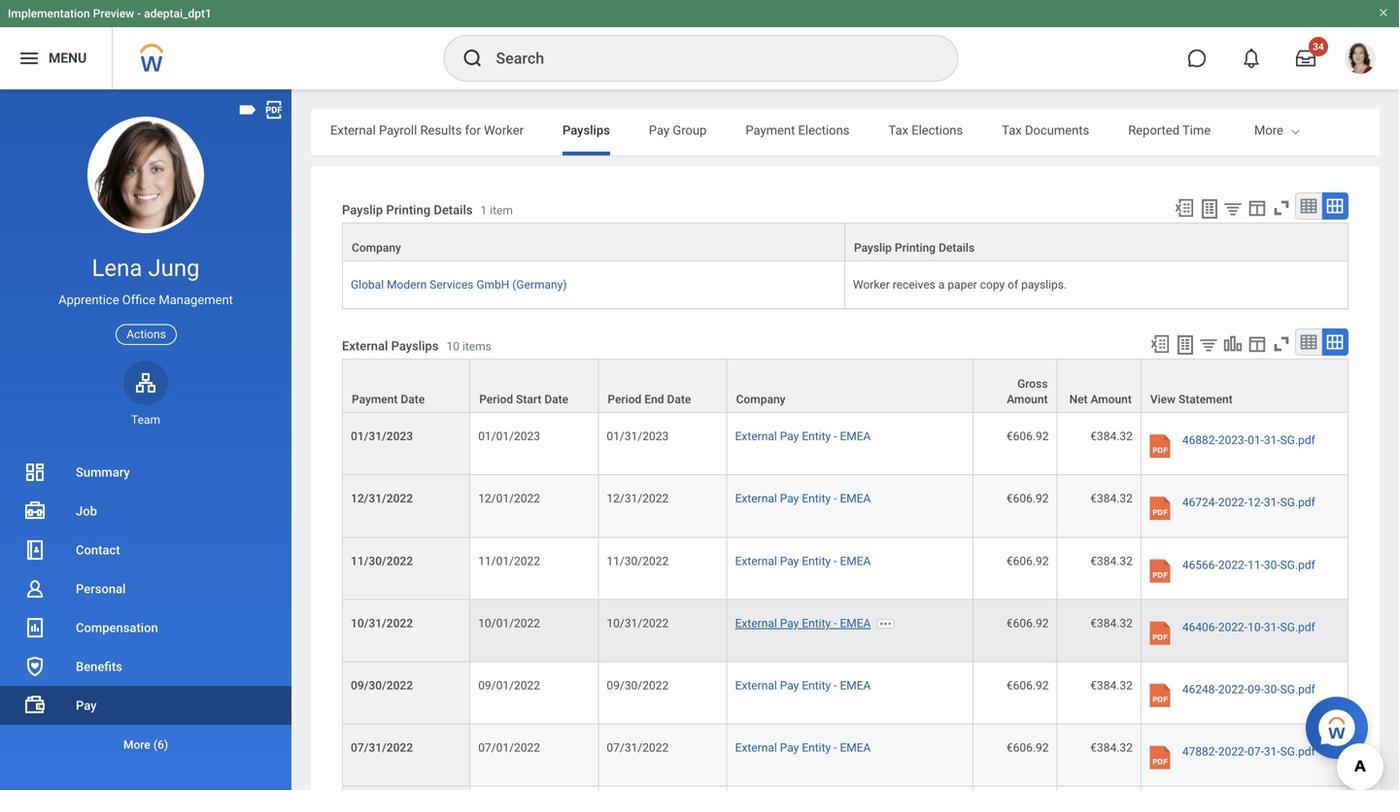 Task type: locate. For each thing, give the bounding box(es) containing it.
tax
[[889, 123, 909, 138], [1002, 123, 1022, 138]]

job image
[[23, 500, 47, 523]]

sg.pdf for 46248-2022-09-30-sg.pdf
[[1281, 683, 1316, 696]]

payslips.
[[1022, 278, 1067, 292]]

pay group
[[649, 123, 707, 138]]

gross amount button
[[974, 360, 1057, 412]]

5 €384.32 from the top
[[1091, 679, 1133, 692]]

0 vertical spatial details
[[434, 202, 473, 217]]

payroll
[[379, 123, 417, 138]]

31- down 46248-2022-09-30-sg.pdf link
[[1264, 745, 1281, 759]]

2 sg.pdf from the top
[[1281, 496, 1316, 509]]

2022- down 46406-2022-10-31-sg.pdf link
[[1219, 683, 1248, 696]]

1 tax from the left
[[889, 123, 909, 138]]

1 horizontal spatial elections
[[912, 123, 963, 138]]

period for period start date
[[479, 393, 513, 406]]

4 €384.32 from the top
[[1091, 617, 1133, 630]]

1
[[481, 203, 487, 217]]

export to worksheets image for 10
[[1174, 333, 1197, 357]]

click to view/edit grid preferences image right select to filter grid data icon
[[1247, 197, 1268, 219]]

1 horizontal spatial period
[[608, 393, 642, 406]]

3 2022- from the top
[[1219, 620, 1248, 634]]

close environment banner image
[[1378, 7, 1390, 18]]

row containing 11/30/2022
[[342, 538, 1349, 600]]

0 vertical spatial fullscreen image
[[1271, 197, 1293, 219]]

1 10/31/2022 from the left
[[351, 617, 413, 630]]

7 row from the top
[[342, 600, 1349, 662]]

row containing 07/31/2022
[[342, 725, 1349, 787]]

€384.32 for 46882-2023-01-31-sg.pdf
[[1091, 430, 1133, 443]]

gmbh
[[477, 278, 510, 292]]

search image
[[461, 47, 484, 70]]

sg.pdf right 01-
[[1281, 434, 1316, 447]]

0 vertical spatial company button
[[343, 224, 845, 261]]

pay link
[[0, 686, 292, 725]]

1 12/31/2022 from the left
[[351, 492, 413, 506]]

worker
[[484, 123, 524, 138], [853, 278, 890, 292]]

period for period end date
[[608, 393, 642, 406]]

table image left expand table image
[[1299, 196, 1319, 216]]

payslips left pay group
[[563, 123, 610, 138]]

2 entity from the top
[[802, 492, 831, 506]]

row containing 10/31/2022
[[342, 600, 1349, 662]]

1 31- from the top
[[1264, 434, 1281, 447]]

more left allocations
[[1255, 123, 1284, 138]]

€606.92
[[1007, 430, 1049, 443], [1007, 492, 1049, 506], [1007, 554, 1049, 568], [1007, 617, 1049, 630], [1007, 679, 1049, 692], [1007, 741, 1049, 755]]

company
[[352, 241, 401, 255], [736, 393, 786, 406]]

1 horizontal spatial printing
[[895, 241, 936, 255]]

export to worksheets image left select to filter grid data icon
[[1198, 197, 1222, 221]]

0 horizontal spatial 09/30/2022
[[351, 679, 413, 692]]

6 row from the top
[[342, 538, 1349, 600]]

1 horizontal spatial export to worksheets image
[[1198, 197, 1222, 221]]

0 horizontal spatial export to worksheets image
[[1174, 333, 1197, 357]]

item
[[490, 203, 513, 217]]

4 emea from the top
[[840, 617, 871, 630]]

2022- down 46882-2023-01-31-sg.pdf link
[[1219, 496, 1248, 509]]

€606.92 for 46566-2022-11-30-sg.pdf
[[1007, 554, 1049, 568]]

sg.pdf right 10-
[[1281, 620, 1316, 634]]

07/01/2022
[[478, 741, 540, 755]]

0 vertical spatial payslip
[[342, 202, 383, 217]]

6 €606.92 from the top
[[1007, 741, 1049, 755]]

3 emea from the top
[[840, 554, 871, 568]]

navigation pane region
[[0, 89, 292, 790]]

1 amount from the left
[[1007, 393, 1048, 406]]

click to view/edit grid preferences image
[[1247, 197, 1268, 219], [1247, 333, 1268, 355]]

1 horizontal spatial amount
[[1091, 393, 1132, 406]]

46882-2023-01-31-sg.pdf
[[1183, 434, 1316, 447]]

period end date button
[[599, 360, 727, 412]]

net amount button
[[1058, 360, 1141, 412]]

5 sg.pdf from the top
[[1281, 683, 1316, 696]]

row header
[[342, 787, 471, 790]]

more
[[1255, 123, 1284, 138], [123, 738, 150, 752]]

€384.32 left 47882-
[[1091, 741, 1133, 755]]

lena jung
[[92, 254, 200, 282]]

sg.pdf
[[1281, 434, 1316, 447], [1281, 496, 1316, 509], [1281, 558, 1316, 572], [1281, 620, 1316, 634], [1281, 683, 1316, 696], [1281, 745, 1316, 759]]

6 €384.32 from the top
[[1091, 741, 1133, 755]]

31- down 46882-2023-01-31-sg.pdf link
[[1264, 496, 1281, 509]]

table image left expand table icon on the right top of the page
[[1299, 332, 1319, 352]]

1 vertical spatial payment
[[352, 393, 398, 406]]

1 period from the left
[[479, 393, 513, 406]]

4 row from the top
[[342, 413, 1349, 475]]

details up worker receives a paper copy of payslips.
[[939, 241, 975, 255]]

amount
[[1007, 393, 1048, 406], [1091, 393, 1132, 406]]

0 horizontal spatial company
[[352, 241, 401, 255]]

0 vertical spatial payment
[[746, 123, 795, 138]]

management
[[159, 293, 233, 307]]

1 row from the top
[[342, 223, 1349, 262]]

personal link
[[0, 569, 292, 608]]

worker receives a paper copy of payslips.
[[853, 278, 1067, 292]]

3 31- from the top
[[1264, 620, 1281, 634]]

office
[[122, 293, 156, 307]]

07-
[[1248, 745, 1264, 759]]

0 vertical spatial table image
[[1299, 196, 1319, 216]]

1 vertical spatial printing
[[895, 241, 936, 255]]

0 vertical spatial more
[[1255, 123, 1284, 138]]

4 31- from the top
[[1264, 745, 1281, 759]]

period end date
[[608, 393, 691, 406]]

€384.32 left 46724-
[[1091, 492, 1133, 506]]

payslip up worker receives a paper copy of payslips.
[[854, 241, 892, 255]]

€606.92 for 46882-2023-01-31-sg.pdf
[[1007, 430, 1049, 443]]

01/31/2023 down 'period end date'
[[607, 430, 669, 443]]

list
[[0, 453, 292, 764]]

31- for 10-
[[1264, 620, 1281, 634]]

2 external pay entity - emea link from the top
[[735, 488, 871, 506]]

statement
[[1179, 393, 1233, 406]]

2022- for 46566-
[[1219, 558, 1248, 572]]

click to view/edit grid preferences image right view worker - expand/collapse chart icon
[[1247, 333, 1268, 355]]

sg.pdf right 09-
[[1281, 683, 1316, 696]]

-
[[137, 7, 141, 20], [834, 430, 837, 443], [834, 492, 837, 506], [834, 554, 837, 568], [834, 617, 837, 630], [834, 679, 837, 692], [834, 741, 837, 755]]

30- for 09-
[[1264, 683, 1281, 696]]

global
[[351, 278, 384, 292]]

amount right net on the right of the page
[[1091, 393, 1132, 406]]

costing
[[1250, 123, 1293, 138]]

2 click to view/edit grid preferences image from the top
[[1247, 333, 1268, 355]]

2 horizontal spatial date
[[667, 393, 691, 406]]

1 fullscreen image from the top
[[1271, 197, 1293, 219]]

46566-2022-11-30-sg.pdf link
[[1183, 553, 1316, 587]]

job
[[76, 504, 97, 518]]

2 12/31/2022 from the left
[[607, 492, 669, 506]]

job link
[[0, 492, 292, 531]]

jung
[[148, 254, 200, 282]]

1 vertical spatial more
[[123, 738, 150, 752]]

toolbar
[[1165, 192, 1349, 223], [1141, 329, 1349, 359]]

export to excel image left select to filter grid data image
[[1150, 333, 1171, 355]]

sg.pdf for 46724-2022-12-31-sg.pdf
[[1281, 496, 1316, 509]]

export to excel image for details
[[1174, 197, 1195, 219]]

2 cell from the left
[[599, 787, 728, 790]]

- for 4th external pay entity - emea 'link' from the bottom
[[834, 554, 837, 568]]

2022- down the 46724-2022-12-31-sg.pdf link
[[1219, 558, 1248, 572]]

amount for gross
[[1007, 393, 1048, 406]]

fullscreen image right view worker - expand/collapse chart icon
[[1271, 333, 1293, 355]]

sg.pdf right 12-
[[1281, 496, 1316, 509]]

07/31/2022
[[351, 741, 413, 755], [607, 741, 669, 755]]

€606.92 for 46406-2022-10-31-sg.pdf
[[1007, 617, 1049, 630]]

1 sg.pdf from the top
[[1281, 434, 1316, 447]]

0 vertical spatial click to view/edit grid preferences image
[[1247, 197, 1268, 219]]

- for fourth external pay entity - emea 'link' from the top
[[834, 617, 837, 630]]

payment right group
[[746, 123, 795, 138]]

0 horizontal spatial period
[[479, 393, 513, 406]]

row containing company
[[342, 223, 1349, 262]]

export to worksheets image
[[1198, 197, 1222, 221], [1174, 333, 1197, 357]]

1 external pay entity - emea from the top
[[735, 430, 871, 443]]

compensation link
[[0, 608, 292, 647]]

1 vertical spatial export to excel image
[[1150, 333, 1171, 355]]

details inside popup button
[[939, 241, 975, 255]]

export to excel image left select to filter grid data icon
[[1174, 197, 1195, 219]]

01/01/2023
[[478, 430, 540, 443]]

1 horizontal spatial 01/31/2023
[[607, 430, 669, 443]]

period left end
[[608, 393, 642, 406]]

2 07/31/2022 from the left
[[607, 741, 669, 755]]

amount down gross
[[1007, 393, 1048, 406]]

€384.32 for 46724-2022-12-31-sg.pdf
[[1091, 492, 1133, 506]]

3 sg.pdf from the top
[[1281, 558, 1316, 572]]

2 2022- from the top
[[1219, 558, 1248, 572]]

0 vertical spatial payslips
[[563, 123, 610, 138]]

worker right for in the top of the page
[[484, 123, 524, 138]]

0 vertical spatial company
[[352, 241, 401, 255]]

5 2022- from the top
[[1219, 745, 1248, 759]]

30- down the 46724-2022-12-31-sg.pdf link
[[1264, 558, 1281, 572]]

2022- for 46724-
[[1219, 496, 1248, 509]]

2 table image from the top
[[1299, 332, 1319, 352]]

fullscreen image
[[1271, 197, 1293, 219], [1271, 333, 1293, 355]]

payslip for payslip printing details
[[854, 241, 892, 255]]

pay inside tab list
[[649, 123, 670, 138]]

1 horizontal spatial tax
[[1002, 123, 1022, 138]]

row containing 12/31/2022
[[342, 475, 1349, 538]]

date for period end date
[[667, 393, 691, 406]]

9 row from the top
[[342, 725, 1349, 787]]

payment down external payslips 10 items
[[352, 393, 398, 406]]

10/31/2022
[[351, 617, 413, 630], [607, 617, 669, 630]]

tab list
[[311, 109, 1380, 155]]

30- down 46406-2022-10-31-sg.pdf link
[[1264, 683, 1281, 696]]

1 vertical spatial click to view/edit grid preferences image
[[1247, 333, 1268, 355]]

1 vertical spatial details
[[939, 241, 975, 255]]

view team image
[[134, 371, 157, 394]]

1 vertical spatial payslip
[[854, 241, 892, 255]]

5 €606.92 from the top
[[1007, 679, 1049, 692]]

details left the 1
[[434, 202, 473, 217]]

0 horizontal spatial 07/31/2022
[[351, 741, 413, 755]]

11/01/2022
[[478, 554, 540, 568]]

0 horizontal spatial export to excel image
[[1150, 333, 1171, 355]]

0 vertical spatial export to worksheets image
[[1198, 197, 1222, 221]]

0 horizontal spatial 11/30/2022
[[351, 554, 413, 568]]

09/30/2022
[[351, 679, 413, 692], [607, 679, 669, 692]]

0 horizontal spatial details
[[434, 202, 473, 217]]

2022- down 46248-2022-09-30-sg.pdf link
[[1219, 745, 1248, 759]]

1 horizontal spatial worker
[[853, 278, 890, 292]]

4 €606.92 from the top
[[1007, 617, 1049, 630]]

date for period start date
[[545, 393, 569, 406]]

1 horizontal spatial payslip
[[854, 241, 892, 255]]

1 table image from the top
[[1299, 196, 1319, 216]]

view
[[1151, 393, 1176, 406]]

1 horizontal spatial 07/31/2022
[[607, 741, 669, 755]]

€384.32 left 46566-
[[1091, 554, 1133, 568]]

export to excel image
[[1174, 197, 1195, 219], [1150, 333, 1171, 355]]

company column header
[[342, 223, 845, 262]]

pay
[[649, 123, 670, 138], [780, 430, 799, 443], [780, 492, 799, 506], [780, 554, 799, 568], [780, 617, 799, 630], [780, 679, 799, 692], [76, 698, 97, 713], [780, 741, 799, 755]]

1 vertical spatial toolbar
[[1141, 329, 1349, 359]]

3 €606.92 from the top
[[1007, 554, 1049, 568]]

payment date
[[352, 393, 425, 406]]

1 horizontal spatial details
[[939, 241, 975, 255]]

3 row from the top
[[342, 359, 1349, 413]]

toolbar up view statement popup button
[[1141, 329, 1349, 359]]

actions
[[127, 328, 166, 341]]

2022- for 46406-
[[1219, 620, 1248, 634]]

0 vertical spatial printing
[[386, 202, 431, 217]]

global modern services gmbh (germany)
[[351, 278, 567, 292]]

sg.pdf right 11-
[[1281, 558, 1316, 572]]

6 sg.pdf from the top
[[1281, 745, 1316, 759]]

2 30- from the top
[[1264, 683, 1281, 696]]

2 date from the left
[[545, 393, 569, 406]]

5 row from the top
[[342, 475, 1349, 538]]

12/01/2022
[[478, 492, 540, 506]]

1 horizontal spatial date
[[545, 393, 569, 406]]

2 €606.92 from the top
[[1007, 492, 1049, 506]]

€384.32 down net amount
[[1091, 430, 1133, 443]]

pay image
[[23, 694, 47, 717]]

34 button
[[1285, 37, 1329, 80]]

1 horizontal spatial export to excel image
[[1174, 197, 1195, 219]]

0 horizontal spatial elections
[[798, 123, 850, 138]]

1 elections from the left
[[798, 123, 850, 138]]

more left the (6) at left bottom
[[123, 738, 150, 752]]

2022- down 46566-2022-11-30-sg.pdf link
[[1219, 620, 1248, 634]]

5 entity from the top
[[802, 679, 831, 692]]

1 €384.32 from the top
[[1091, 430, 1133, 443]]

0 horizontal spatial more
[[123, 738, 150, 752]]

1 date from the left
[[401, 393, 425, 406]]

09-
[[1248, 683, 1264, 696]]

0 horizontal spatial payslips
[[391, 339, 439, 353]]

personal image
[[23, 577, 47, 601]]

receives
[[893, 278, 936, 292]]

details for payslip printing details
[[939, 241, 975, 255]]

details
[[434, 202, 473, 217], [939, 241, 975, 255]]

0 vertical spatial 30-
[[1264, 558, 1281, 572]]

printing inside payslip printing details popup button
[[895, 241, 936, 255]]

payment inside tab list
[[746, 123, 795, 138]]

fullscreen image right select to filter grid data icon
[[1271, 197, 1293, 219]]

31- for 12-
[[1264, 496, 1281, 509]]

2 €384.32 from the top
[[1091, 492, 1133, 506]]

payslips left 10
[[391, 339, 439, 353]]

2 external pay entity - emea from the top
[[735, 492, 871, 506]]

worker left receives
[[853, 278, 890, 292]]

0 vertical spatial worker
[[484, 123, 524, 138]]

1 2022- from the top
[[1219, 496, 1248, 509]]

payment inside popup button
[[352, 393, 398, 406]]

payslip inside popup button
[[854, 241, 892, 255]]

47882-2022-07-31-sg.pdf
[[1183, 745, 1316, 759]]

payment
[[746, 123, 795, 138], [352, 393, 398, 406]]

1 vertical spatial worker
[[853, 278, 890, 292]]

payment for payment date
[[352, 393, 398, 406]]

printing up 'modern'
[[386, 202, 431, 217]]

1 vertical spatial 30-
[[1264, 683, 1281, 696]]

table image
[[1299, 196, 1319, 216], [1299, 332, 1319, 352]]

2 row from the top
[[342, 262, 1349, 309]]

1 horizontal spatial payment
[[746, 123, 795, 138]]

team
[[131, 413, 160, 426]]

period left start
[[479, 393, 513, 406]]

company button inside column header
[[343, 224, 845, 261]]

select to filter grid data image
[[1223, 198, 1244, 219]]

4 2022- from the top
[[1219, 683, 1248, 696]]

0 horizontal spatial tax
[[889, 123, 909, 138]]

1 vertical spatial fullscreen image
[[1271, 333, 1293, 355]]

row
[[342, 223, 1349, 262], [342, 262, 1349, 309], [342, 359, 1349, 413], [342, 413, 1349, 475], [342, 475, 1349, 538], [342, 538, 1349, 600], [342, 600, 1349, 662], [342, 662, 1349, 725], [342, 725, 1349, 787], [342, 787, 1349, 790]]

0 horizontal spatial amount
[[1007, 393, 1048, 406]]

external
[[330, 123, 376, 138], [342, 339, 388, 353], [735, 430, 777, 443], [735, 492, 777, 506], [735, 554, 777, 568], [735, 617, 777, 630], [735, 679, 777, 692], [735, 741, 777, 755]]

46882-2023-01-31-sg.pdf link
[[1183, 429, 1316, 463]]

sg.pdf for 46406-2022-10-31-sg.pdf
[[1281, 620, 1316, 634]]

01/31/2023 down payment date
[[351, 430, 413, 443]]

payslips
[[563, 123, 610, 138], [391, 339, 439, 353]]

0 horizontal spatial printing
[[386, 202, 431, 217]]

0 horizontal spatial worker
[[484, 123, 524, 138]]

€384.32 for 46248-2022-09-30-sg.pdf
[[1091, 679, 1133, 692]]

more inside more (6) dropdown button
[[123, 738, 150, 752]]

toolbar for 10
[[1141, 329, 1349, 359]]

6 emea from the top
[[840, 741, 871, 755]]

date right start
[[545, 393, 569, 406]]

46406-2022-10-31-sg.pdf link
[[1183, 616, 1316, 650]]

date
[[401, 393, 425, 406], [545, 393, 569, 406], [667, 393, 691, 406]]

46406-
[[1183, 620, 1219, 634]]

3 date from the left
[[667, 393, 691, 406]]

1 horizontal spatial 12/31/2022
[[607, 492, 669, 506]]

31-
[[1264, 434, 1281, 447], [1264, 496, 1281, 509], [1264, 620, 1281, 634], [1264, 745, 1281, 759]]

8 row from the top
[[342, 662, 1349, 725]]

1 €606.92 from the top
[[1007, 430, 1049, 443]]

gross
[[1018, 377, 1048, 391]]

31- right 2023- at the bottom of page
[[1264, 434, 1281, 447]]

0 horizontal spatial payment
[[352, 393, 398, 406]]

cell
[[471, 787, 599, 790], [599, 787, 728, 790], [728, 787, 974, 790], [974, 787, 1058, 790], [1058, 787, 1142, 790], [1142, 787, 1349, 790]]

2 elections from the left
[[912, 123, 963, 138]]

1 11/30/2022 from the left
[[351, 554, 413, 568]]

4 entity from the top
[[802, 617, 831, 630]]

3 €384.32 from the top
[[1091, 554, 1133, 568]]

company inside column header
[[352, 241, 401, 255]]

reported time
[[1129, 123, 1211, 138]]

tax for tax documents
[[1002, 123, 1022, 138]]

printing up receives
[[895, 241, 936, 255]]

table image for expand table image
[[1299, 196, 1319, 216]]

export to worksheets image left select to filter grid data image
[[1174, 333, 1197, 357]]

2 amount from the left
[[1091, 393, 1132, 406]]

view statement button
[[1142, 360, 1348, 412]]

export to excel image for 10
[[1150, 333, 1171, 355]]

€606.92 for 47882-2022-07-31-sg.pdf
[[1007, 741, 1049, 755]]

2 period from the left
[[608, 393, 642, 406]]

date right end
[[667, 393, 691, 406]]

2 tax from the left
[[1002, 123, 1022, 138]]

6 external pay entity - emea link from the top
[[735, 737, 871, 755]]

payslip up global
[[342, 202, 383, 217]]

1 horizontal spatial 09/30/2022
[[607, 679, 669, 692]]

12-
[[1248, 496, 1264, 509]]

elections for tax elections
[[912, 123, 963, 138]]

payment date button
[[343, 360, 470, 412]]

external pay entity - emea link
[[735, 426, 871, 443], [735, 488, 871, 506], [735, 550, 871, 568], [735, 613, 871, 630], [735, 675, 871, 692], [735, 737, 871, 755]]

payment for payment elections
[[746, 123, 795, 138]]

€384.32 left the 46406-
[[1091, 617, 1133, 630]]

0 vertical spatial toolbar
[[1165, 192, 1349, 223]]

1 horizontal spatial payslips
[[563, 123, 610, 138]]

emea
[[840, 430, 871, 443], [840, 492, 871, 506], [840, 554, 871, 568], [840, 617, 871, 630], [840, 679, 871, 692], [840, 741, 871, 755]]

of
[[1008, 278, 1019, 292]]

1 horizontal spatial more
[[1255, 123, 1284, 138]]

1 horizontal spatial company
[[736, 393, 786, 406]]

1 horizontal spatial 11/30/2022
[[607, 554, 669, 568]]

paper
[[948, 278, 977, 292]]

0 vertical spatial export to excel image
[[1174, 197, 1195, 219]]

more (6) button
[[0, 733, 292, 757]]

sg.pdf for 46566-2022-11-30-sg.pdf
[[1281, 558, 1316, 572]]

view statement
[[1151, 393, 1233, 406]]

4 sg.pdf from the top
[[1281, 620, 1316, 634]]

printing
[[386, 202, 431, 217], [895, 241, 936, 255]]

4 external pay entity - emea from the top
[[735, 617, 871, 630]]

0 horizontal spatial 01/31/2023
[[351, 430, 413, 443]]

pay inside pay link
[[76, 698, 97, 713]]

global modern services gmbh (germany) link
[[351, 274, 567, 292]]

- for 2nd external pay entity - emea 'link' from the bottom
[[834, 679, 837, 692]]

46248-2022-09-30-sg.pdf link
[[1183, 678, 1316, 712]]

2 31- from the top
[[1264, 496, 1281, 509]]

sg.pdf right 07-
[[1281, 745, 1316, 759]]

0 horizontal spatial 12/31/2022
[[351, 492, 413, 506]]

toolbar down costing
[[1165, 192, 1349, 223]]

31- down 46566-2022-11-30-sg.pdf link
[[1264, 620, 1281, 634]]

1 vertical spatial table image
[[1299, 332, 1319, 352]]

amount for net
[[1091, 393, 1132, 406]]

1 30- from the top
[[1264, 558, 1281, 572]]

0 horizontal spatial payslip
[[342, 202, 383, 217]]

1 vertical spatial export to worksheets image
[[1174, 333, 1197, 357]]

1 horizontal spatial 10/31/2022
[[607, 617, 669, 630]]

0 horizontal spatial date
[[401, 393, 425, 406]]

€384.32 left the 46248-
[[1091, 679, 1133, 692]]

date down external payslips 10 items
[[401, 393, 425, 406]]

0 horizontal spatial 10/31/2022
[[351, 617, 413, 630]]



Task type: vqa. For each thing, say whether or not it's contained in the screenshot.
09/30/2022
yes



Task type: describe. For each thing, give the bounding box(es) containing it.
2 10/31/2022 from the left
[[607, 617, 669, 630]]

a
[[939, 278, 945, 292]]

select to filter grid data image
[[1198, 334, 1220, 355]]

47882-2022-07-31-sg.pdf link
[[1183, 740, 1316, 774]]

worker inside tab list
[[484, 123, 524, 138]]

11-
[[1248, 558, 1264, 572]]

46248-2022-09-30-sg.pdf
[[1183, 683, 1316, 696]]

€384.32 for 47882-2022-07-31-sg.pdf
[[1091, 741, 1133, 755]]

external inside tab list
[[330, 123, 376, 138]]

contact link
[[0, 531, 292, 569]]

apprentice
[[58, 293, 119, 307]]

details for payslip printing details 1 item
[[434, 202, 473, 217]]

contact
[[76, 543, 120, 557]]

menu banner
[[0, 0, 1399, 89]]

copy
[[980, 278, 1005, 292]]

personal
[[76, 582, 126, 596]]

menu
[[49, 50, 87, 66]]

1 emea from the top
[[840, 430, 871, 443]]

export to worksheets image for details
[[1198, 197, 1222, 221]]

start
[[516, 393, 542, 406]]

implementation
[[8, 7, 90, 20]]

46724-
[[1183, 496, 1219, 509]]

5 external pay entity - emea link from the top
[[735, 675, 871, 692]]

sg.pdf for 47882-2022-07-31-sg.pdf
[[1281, 745, 1316, 759]]

printing for payslip printing details 1 item
[[386, 202, 431, 217]]

row containing global modern services gmbh (germany)
[[342, 262, 1349, 309]]

payslip for payslip printing details 1 item
[[342, 202, 383, 217]]

summary image
[[23, 461, 47, 484]]

menu button
[[0, 27, 112, 89]]

expand table image
[[1326, 196, 1345, 216]]

inbox large image
[[1296, 49, 1316, 68]]

view worker - expand/collapse chart image
[[1223, 333, 1244, 355]]

elections for payment elections
[[798, 123, 850, 138]]

1 entity from the top
[[802, 430, 831, 443]]

1 vertical spatial company
[[736, 393, 786, 406]]

46248-
[[1183, 683, 1219, 696]]

€384.32 for 46406-2022-10-31-sg.pdf
[[1091, 617, 1133, 630]]

2 11/30/2022 from the left
[[607, 554, 669, 568]]

external payroll results for worker
[[330, 123, 524, 138]]

(6)
[[153, 738, 168, 752]]

- for second external pay entity - emea 'link' from the top
[[834, 492, 837, 506]]

more (6)
[[123, 738, 168, 752]]

row containing 09/30/2022
[[342, 662, 1349, 725]]

3 entity from the top
[[802, 554, 831, 568]]

5 cell from the left
[[1058, 787, 1142, 790]]

items
[[463, 340, 492, 353]]

tag image
[[237, 99, 259, 121]]

implementation preview -   adeptai_dpt1
[[8, 7, 212, 20]]

2 01/31/2023 from the left
[[607, 430, 669, 443]]

apprentice office management
[[58, 293, 233, 307]]

2022- for 46248-
[[1219, 683, 1248, 696]]

3 external pay entity - emea from the top
[[735, 554, 871, 568]]

31- for 07-
[[1264, 745, 1281, 759]]

2 09/30/2022 from the left
[[607, 679, 669, 692]]

tax elections
[[889, 123, 963, 138]]

payslip printing details 1 item
[[342, 202, 513, 217]]

allocations
[[1296, 123, 1359, 138]]

46724-2022-12-31-sg.pdf link
[[1183, 491, 1316, 525]]

expand table image
[[1326, 332, 1345, 352]]

10 row from the top
[[342, 787, 1349, 790]]

sg.pdf for 46882-2023-01-31-sg.pdf
[[1281, 434, 1316, 447]]

10-
[[1248, 620, 1264, 634]]

adeptai_dpt1
[[144, 7, 212, 20]]

5 emea from the top
[[840, 679, 871, 692]]

1 09/30/2022 from the left
[[351, 679, 413, 692]]

lena
[[92, 254, 142, 282]]

€606.92 for 46724-2022-12-31-sg.pdf
[[1007, 492, 1049, 506]]

more for more
[[1255, 123, 1284, 138]]

- inside menu banner
[[137, 7, 141, 20]]

31- for 01-
[[1264, 434, 1281, 447]]

net
[[1070, 393, 1088, 406]]

benefits image
[[23, 655, 47, 678]]

3 external pay entity - emea link from the top
[[735, 550, 871, 568]]

payslip printing details button
[[845, 224, 1348, 261]]

1 07/31/2022 from the left
[[351, 741, 413, 755]]

list containing summary
[[0, 453, 292, 764]]

2 emea from the top
[[840, 492, 871, 506]]

team link
[[123, 360, 168, 428]]

Search Workday  search field
[[496, 37, 918, 80]]

contact image
[[23, 538, 47, 562]]

preview
[[93, 7, 134, 20]]

benefits link
[[0, 647, 292, 686]]

tab list containing external payroll results for worker
[[311, 109, 1380, 155]]

6 external pay entity - emea from the top
[[735, 741, 871, 755]]

1 01/31/2023 from the left
[[351, 430, 413, 443]]

tax for tax elections
[[889, 123, 909, 138]]

2023-
[[1219, 434, 1248, 447]]

more for more (6)
[[123, 738, 150, 752]]

group
[[673, 123, 707, 138]]

external payslips 10 items
[[342, 339, 492, 353]]

toolbar for details
[[1165, 192, 1349, 223]]

time
[[1183, 123, 1211, 138]]

row containing gross amount
[[342, 359, 1349, 413]]

row containing 01/31/2023
[[342, 413, 1349, 475]]

period start date button
[[471, 360, 598, 412]]

- for 6th external pay entity - emea 'link' from the bottom
[[834, 430, 837, 443]]

printing for payslip printing details
[[895, 241, 936, 255]]

period start date
[[479, 393, 569, 406]]

46882-
[[1183, 434, 1219, 447]]

gross amount
[[1007, 377, 1048, 406]]

notifications large image
[[1242, 49, 1261, 68]]

09/01/2022
[[478, 679, 540, 692]]

46566-2022-11-30-sg.pdf
[[1183, 558, 1316, 572]]

team lena jung element
[[123, 412, 168, 428]]

1 cell from the left
[[471, 787, 599, 790]]

3 cell from the left
[[728, 787, 974, 790]]

5 external pay entity - emea from the top
[[735, 679, 871, 692]]

1 click to view/edit grid preferences image from the top
[[1247, 197, 1268, 219]]

- for sixth external pay entity - emea 'link'
[[834, 741, 837, 755]]

30- for 11-
[[1264, 558, 1281, 572]]

net amount
[[1070, 393, 1132, 406]]

payslip printing details
[[854, 241, 975, 255]]

more (6) button
[[0, 725, 292, 764]]

table image for expand table icon on the right top of the page
[[1299, 332, 1319, 352]]

profile logan mcneil image
[[1345, 43, 1376, 78]]

view printable version (pdf) image
[[263, 99, 285, 121]]

compensation
[[76, 621, 158, 635]]

justify image
[[17, 47, 41, 70]]

end
[[645, 393, 664, 406]]

payslips inside tab list
[[563, 123, 610, 138]]

€606.92 for 46248-2022-09-30-sg.pdf
[[1007, 679, 1049, 692]]

4 external pay entity - emea link from the top
[[735, 613, 871, 630]]

6 entity from the top
[[802, 741, 831, 755]]

results
[[420, 123, 462, 138]]

actions button
[[116, 324, 177, 345]]

1 vertical spatial payslips
[[391, 339, 439, 353]]

34
[[1313, 41, 1324, 52]]

10
[[447, 340, 460, 353]]

(germany)
[[512, 278, 567, 292]]

summary link
[[0, 453, 292, 492]]

compensation image
[[23, 616, 47, 639]]

2 fullscreen image from the top
[[1271, 333, 1293, 355]]

€384.32 for 46566-2022-11-30-sg.pdf
[[1091, 554, 1133, 568]]

documents
[[1025, 123, 1090, 138]]

reported
[[1129, 123, 1180, 138]]

payment elections
[[746, 123, 850, 138]]

46406-2022-10-31-sg.pdf
[[1183, 620, 1316, 634]]

1 vertical spatial company button
[[728, 360, 973, 412]]

6 cell from the left
[[1142, 787, 1349, 790]]

tax documents
[[1002, 123, 1090, 138]]

1 external pay entity - emea link from the top
[[735, 426, 871, 443]]

2022- for 47882-
[[1219, 745, 1248, 759]]

4 cell from the left
[[974, 787, 1058, 790]]



